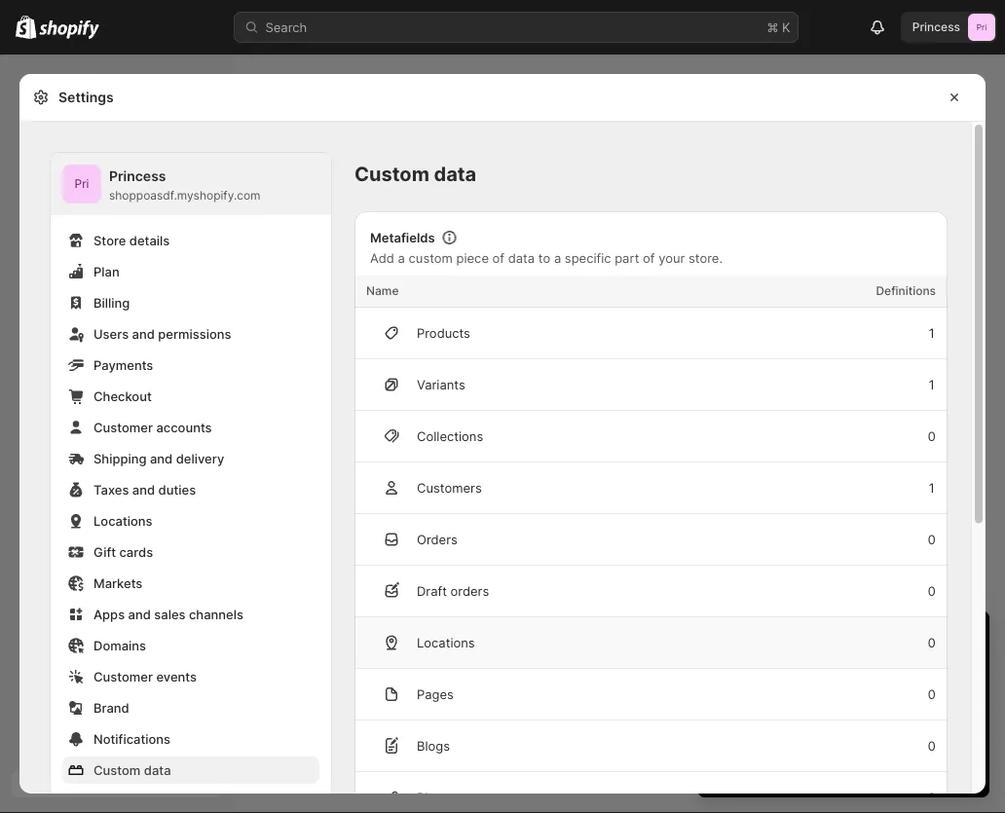 Task type: vqa. For each thing, say whether or not it's contained in the screenshot.


Task type: describe. For each thing, give the bounding box(es) containing it.
0 for draft orders
[[928, 584, 937, 599]]

shipping
[[94, 451, 147, 466]]

brand link
[[62, 695, 320, 722]]

apps and sales channels
[[94, 607, 244, 622]]

data inside shop settings menu 'element'
[[144, 763, 171, 778]]

checkout
[[94, 389, 152, 404]]

payments
[[94, 358, 153, 373]]

draft orders
[[417, 584, 490, 599]]

and for apps
[[128, 607, 151, 622]]

domains
[[94, 638, 146, 654]]

draft
[[417, 584, 447, 599]]

online
[[733, 722, 769, 737]]

plan link
[[62, 258, 320, 286]]

events
[[156, 670, 197, 685]]

get:
[[872, 664, 895, 679]]

orders
[[417, 532, 458, 547]]

1 for variants
[[928, 377, 937, 392]]

princess image
[[969, 14, 996, 41]]

your inside to customize your online store and add bonus features
[[939, 703, 965, 718]]

princess for princess shoppoasdf.myshopify.com
[[109, 168, 166, 185]]

to customize your online store and add bonus features
[[733, 703, 965, 737]]

orders
[[451, 584, 490, 599]]

⌘
[[768, 19, 779, 35]]

0 for locations
[[928, 635, 937, 651]]

1 vertical spatial to
[[761, 664, 773, 679]]

0 horizontal spatial a
[[398, 250, 405, 266]]

variants
[[417, 377, 466, 392]]

domains link
[[62, 633, 320, 660]]

0 vertical spatial data
[[434, 162, 477, 186]]

1 day left in your trial element
[[698, 662, 990, 798]]

channels
[[189, 607, 244, 622]]

customer events link
[[62, 664, 320, 691]]

add
[[832, 722, 855, 737]]

shipping and delivery link
[[62, 445, 320, 473]]

users
[[94, 327, 129, 342]]

and left get:
[[846, 664, 868, 679]]

taxes and duties
[[94, 482, 196, 498]]

2 horizontal spatial a
[[777, 664, 784, 679]]

k
[[783, 19, 791, 35]]

custom
[[409, 250, 453, 266]]

shopify image
[[39, 20, 100, 39]]

your inside pick your plan link
[[831, 758, 856, 772]]

accounts
[[156, 420, 212, 435]]

bonus
[[859, 722, 896, 737]]

pages
[[417, 687, 454, 702]]

piece
[[457, 250, 489, 266]]

permissions
[[158, 327, 231, 342]]

paid
[[788, 664, 813, 679]]

1 for products
[[928, 326, 937, 341]]

your inside 'settings' dialog
[[659, 250, 686, 266]]

princess for princess
[[913, 20, 961, 34]]

customer accounts link
[[62, 414, 320, 442]]

customize
[[874, 703, 935, 718]]

$50
[[733, 703, 757, 718]]

settings
[[58, 89, 114, 106]]

delivery
[[176, 451, 224, 466]]

1 of from the left
[[493, 250, 505, 266]]

customers
[[417, 481, 482, 496]]

1 horizontal spatial a
[[554, 250, 562, 266]]

customer for customer events
[[94, 670, 153, 685]]

users and permissions
[[94, 327, 231, 342]]

products
[[417, 326, 471, 341]]

$50 app store credit
[[733, 703, 855, 718]]

taxes
[[94, 482, 129, 498]]

apps
[[94, 607, 125, 622]]

0 for blogs
[[928, 739, 937, 754]]

pick your plan
[[805, 758, 883, 772]]

markets link
[[62, 570, 320, 597]]

search
[[266, 19, 307, 35]]

notifications
[[94, 732, 171, 747]]

pick
[[805, 758, 828, 772]]

1 horizontal spatial custom
[[355, 162, 430, 186]]

plan
[[94, 264, 120, 279]]

0 vertical spatial store
[[786, 703, 817, 718]]

add a custom piece of data to a specific part of your store.
[[370, 250, 723, 266]]

users and permissions link
[[62, 321, 320, 348]]

payments link
[[62, 352, 320, 379]]

definitions
[[877, 284, 937, 298]]

2 horizontal spatial data
[[508, 250, 535, 266]]

customer for customer accounts
[[94, 420, 153, 435]]

1 horizontal spatial plan
[[859, 758, 883, 772]]

0 horizontal spatial plan
[[817, 664, 842, 679]]

princess shoppoasdf.myshopify.com
[[109, 168, 261, 203]]

checkout link
[[62, 383, 320, 410]]



Task type: locate. For each thing, give the bounding box(es) containing it.
pri button
[[62, 165, 101, 204]]

custom data link
[[62, 757, 320, 785]]

1 vertical spatial store
[[772, 722, 803, 737]]

1 vertical spatial custom
[[94, 763, 141, 778]]

markets
[[94, 576, 143, 591]]

1 horizontal spatial data
[[434, 162, 477, 186]]

data right piece
[[508, 250, 535, 266]]

features
[[899, 722, 949, 737]]

of right piece
[[493, 250, 505, 266]]

1
[[928, 326, 937, 341], [928, 377, 937, 392], [928, 481, 937, 496]]

of
[[493, 250, 505, 266], [643, 250, 656, 266]]

to up "bonus" on the right
[[859, 703, 871, 718]]

princess up shoppoasdf.myshopify.com
[[109, 168, 166, 185]]

store inside to customize your online store and add bonus features
[[772, 722, 803, 737]]

1 vertical spatial plan
[[859, 758, 883, 772]]

to
[[539, 250, 551, 266], [761, 664, 773, 679], [859, 703, 871, 718]]

0 vertical spatial plan
[[817, 664, 842, 679]]

shipping and delivery
[[94, 451, 224, 466]]

taxes and duties link
[[62, 477, 320, 504]]

customer
[[94, 420, 153, 435], [94, 670, 153, 685]]

custom down notifications
[[94, 763, 141, 778]]

4 0 from the top
[[928, 635, 937, 651]]

and inside taxes and duties link
[[132, 482, 155, 498]]

store details
[[94, 233, 170, 248]]

locations up gift cards
[[94, 514, 153, 529]]

and down customer accounts
[[150, 451, 173, 466]]

app
[[760, 703, 783, 718]]

0 for blog posts
[[928, 790, 937, 806]]

store
[[94, 233, 126, 248]]

1 vertical spatial 1
[[928, 377, 937, 392]]

store details link
[[62, 227, 320, 254]]

a right add
[[398, 250, 405, 266]]

2 1 from the top
[[928, 377, 937, 392]]

custom data down notifications
[[94, 763, 171, 778]]

0 vertical spatial princess
[[913, 20, 961, 34]]

customer events
[[94, 670, 197, 685]]

0 horizontal spatial your
[[659, 250, 686, 266]]

shopify image
[[16, 15, 36, 39]]

1 horizontal spatial locations
[[417, 635, 475, 651]]

and right taxes
[[132, 482, 155, 498]]

credit
[[821, 703, 855, 718]]

1 vertical spatial your
[[939, 703, 965, 718]]

1 vertical spatial data
[[508, 250, 535, 266]]

and inside to customize your online store and add bonus features
[[806, 722, 829, 737]]

1 horizontal spatial princess
[[913, 20, 961, 34]]

your right pick
[[831, 758, 856, 772]]

to inside to customize your online store and add bonus features
[[859, 703, 871, 718]]

1 horizontal spatial your
[[831, 758, 856, 772]]

locations inside locations link
[[94, 514, 153, 529]]

custom inside shop settings menu 'element'
[[94, 763, 141, 778]]

customer down 'checkout'
[[94, 420, 153, 435]]

1 horizontal spatial custom data
[[355, 162, 477, 186]]

plan
[[817, 664, 842, 679], [859, 758, 883, 772]]

1 vertical spatial princess
[[109, 168, 166, 185]]

and for users
[[132, 327, 155, 342]]

blog
[[417, 790, 444, 806]]

sales
[[154, 607, 186, 622]]

1 for customers
[[928, 481, 937, 496]]

and left add
[[806, 722, 829, 737]]

0 vertical spatial custom data
[[355, 162, 477, 186]]

and for taxes
[[132, 482, 155, 498]]

0 horizontal spatial to
[[539, 250, 551, 266]]

1 1 from the top
[[928, 326, 937, 341]]

0 for pages
[[928, 687, 937, 702]]

gift
[[94, 545, 116, 560]]

0 horizontal spatial custom
[[94, 763, 141, 778]]

shoppoasdf.myshopify.com
[[109, 189, 261, 203]]

to inside 'settings' dialog
[[539, 250, 551, 266]]

0 vertical spatial 1
[[928, 326, 937, 341]]

2 0 from the top
[[928, 532, 937, 547]]

princess
[[913, 20, 961, 34], [109, 168, 166, 185]]

2 vertical spatial 1
[[928, 481, 937, 496]]

metafields
[[370, 230, 435, 245]]

2 customer from the top
[[94, 670, 153, 685]]

2 vertical spatial to
[[859, 703, 871, 718]]

0 vertical spatial customer
[[94, 420, 153, 435]]

1 vertical spatial customer
[[94, 670, 153, 685]]

3 0 from the top
[[928, 584, 937, 599]]

custom
[[355, 162, 430, 186], [94, 763, 141, 778]]

settings dialog
[[19, 74, 986, 814]]

2 vertical spatial your
[[831, 758, 856, 772]]

2 of from the left
[[643, 250, 656, 266]]

store
[[786, 703, 817, 718], [772, 722, 803, 737]]

notifications link
[[62, 726, 320, 753]]

0 horizontal spatial of
[[493, 250, 505, 266]]

data up metafields
[[434, 162, 477, 186]]

princess left princess icon
[[913, 20, 961, 34]]

and inside shipping and delivery link
[[150, 451, 173, 466]]

to right switch
[[761, 664, 773, 679]]

customer accounts
[[94, 420, 212, 435]]

⌘ k
[[768, 19, 791, 35]]

billing link
[[62, 289, 320, 317]]

gift cards link
[[62, 539, 320, 566]]

0 for orders
[[928, 532, 937, 547]]

details
[[129, 233, 170, 248]]

your up features
[[939, 703, 965, 718]]

6 0 from the top
[[928, 739, 937, 754]]

1 horizontal spatial of
[[643, 250, 656, 266]]

0 vertical spatial locations
[[94, 514, 153, 529]]

store.
[[689, 250, 723, 266]]

locations down draft orders
[[417, 635, 475, 651]]

part
[[615, 250, 640, 266]]

add
[[370, 250, 395, 266]]

0 vertical spatial custom
[[355, 162, 430, 186]]

your left store.
[[659, 250, 686, 266]]

store down $50 app store credit
[[772, 722, 803, 737]]

a left paid
[[777, 664, 784, 679]]

cards
[[119, 545, 153, 560]]

0 horizontal spatial locations
[[94, 514, 153, 529]]

1 customer from the top
[[94, 420, 153, 435]]

and for shipping
[[150, 451, 173, 466]]

2 horizontal spatial your
[[939, 703, 965, 718]]

brand
[[94, 701, 129, 716]]

1 horizontal spatial to
[[761, 664, 773, 679]]

customer down domains
[[94, 670, 153, 685]]

0
[[928, 429, 937, 444], [928, 532, 937, 547], [928, 584, 937, 599], [928, 635, 937, 651], [928, 687, 937, 702], [928, 739, 937, 754], [928, 790, 937, 806]]

and inside apps and sales channels link
[[128, 607, 151, 622]]

plan right paid
[[817, 664, 842, 679]]

and inside users and permissions link
[[132, 327, 155, 342]]

5 0 from the top
[[928, 687, 937, 702]]

plan down "bonus" on the right
[[859, 758, 883, 772]]

blogs
[[417, 739, 450, 754]]

7 0 from the top
[[928, 790, 937, 806]]

billing
[[94, 295, 130, 310]]

0 horizontal spatial custom data
[[94, 763, 171, 778]]

0 horizontal spatial data
[[144, 763, 171, 778]]

princess image
[[62, 165, 101, 204]]

and
[[132, 327, 155, 342], [150, 451, 173, 466], [132, 482, 155, 498], [128, 607, 151, 622], [846, 664, 868, 679], [806, 722, 829, 737]]

apps and sales channels link
[[62, 601, 320, 629]]

custom data up metafields
[[355, 162, 477, 186]]

switch
[[717, 664, 758, 679]]

shop settings menu element
[[51, 153, 331, 814]]

3 1 from the top
[[928, 481, 937, 496]]

locations link
[[62, 508, 320, 535]]

princess inside "princess shoppoasdf.myshopify.com"
[[109, 168, 166, 185]]

2 horizontal spatial to
[[859, 703, 871, 718]]

pick your plan link
[[717, 751, 971, 779]]

specific
[[565, 250, 612, 266]]

customer inside 'link'
[[94, 420, 153, 435]]

name
[[366, 284, 399, 298]]

your
[[659, 250, 686, 266], [939, 703, 965, 718], [831, 758, 856, 772]]

gift cards
[[94, 545, 153, 560]]

duties
[[158, 482, 196, 498]]

switch to a paid plan and get:
[[717, 664, 895, 679]]

to left specific
[[539, 250, 551, 266]]

0 vertical spatial your
[[659, 250, 686, 266]]

data
[[434, 162, 477, 186], [508, 250, 535, 266], [144, 763, 171, 778]]

data down notifications
[[144, 763, 171, 778]]

of right the part
[[643, 250, 656, 266]]

1 0 from the top
[[928, 429, 937, 444]]

1 vertical spatial custom data
[[94, 763, 171, 778]]

collections
[[417, 429, 484, 444]]

custom up metafields
[[355, 162, 430, 186]]

2 vertical spatial data
[[144, 763, 171, 778]]

dialog
[[994, 74, 1006, 794]]

0 for collections
[[928, 429, 937, 444]]

a
[[398, 250, 405, 266], [554, 250, 562, 266], [777, 664, 784, 679]]

custom data
[[355, 162, 477, 186], [94, 763, 171, 778]]

a left specific
[[554, 250, 562, 266]]

0 vertical spatial to
[[539, 250, 551, 266]]

store right app
[[786, 703, 817, 718]]

posts
[[447, 790, 480, 806]]

blog posts
[[417, 790, 480, 806]]

1 vertical spatial locations
[[417, 635, 475, 651]]

locations
[[94, 514, 153, 529], [417, 635, 475, 651]]

custom data inside shop settings menu 'element'
[[94, 763, 171, 778]]

and right apps
[[128, 607, 151, 622]]

and right users
[[132, 327, 155, 342]]

0 horizontal spatial princess
[[109, 168, 166, 185]]



